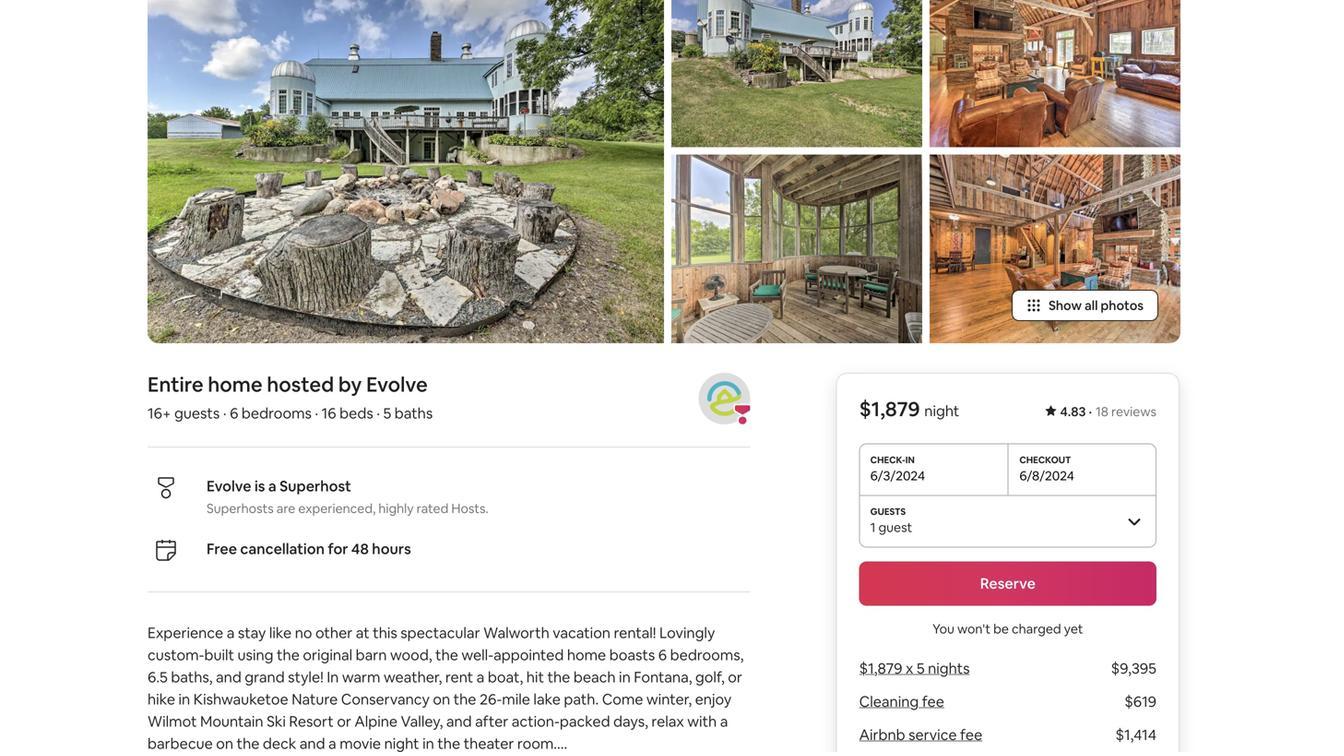 Task type: vqa. For each thing, say whether or not it's contained in the screenshot.
the topmost 45
no



Task type: locate. For each thing, give the bounding box(es) containing it.
service
[[909, 725, 957, 744]]

entire
[[148, 371, 204, 398]]

and down built
[[216, 668, 242, 687]]

1 horizontal spatial night
[[925, 401, 960, 420]]

0 horizontal spatial night
[[384, 734, 419, 752]]

1 horizontal spatial 6
[[659, 645, 667, 664]]

0 vertical spatial 5
[[383, 404, 391, 423]]

2 · from the left
[[223, 404, 227, 423]]

0 vertical spatial or
[[728, 668, 743, 687]]

0 horizontal spatial and
[[216, 668, 242, 687]]

and left the after
[[446, 712, 472, 731]]

1 horizontal spatial and
[[300, 734, 325, 752]]

on down mountain
[[216, 734, 233, 752]]

the down valley,
[[438, 734, 461, 752]]

barn
[[356, 645, 387, 664]]

6 right guests
[[230, 404, 238, 423]]

golf,
[[696, 668, 725, 687]]

0 horizontal spatial on
[[216, 734, 233, 752]]

5 right x
[[917, 659, 925, 678]]

0 vertical spatial and
[[216, 668, 242, 687]]

1 vertical spatial home
[[567, 645, 606, 664]]

or
[[728, 668, 743, 687], [337, 712, 351, 731]]

$1,879 up 6/3/2024
[[860, 396, 920, 422]]

0 horizontal spatial in
[[179, 690, 190, 709]]

with
[[688, 712, 717, 731]]

property | forest views image
[[672, 155, 923, 343]]

valley,
[[401, 712, 443, 731]]

1 vertical spatial 5
[[917, 659, 925, 678]]

rent
[[446, 668, 474, 687]]

show all photos button
[[1012, 290, 1159, 321]]

wood-burning fire pit image
[[148, 0, 664, 343]]

home
[[208, 371, 263, 398], [567, 645, 606, 664]]

5 inside entire home hosted by evolve 16+ guests · 6 bedrooms · 16 beds · 5 baths
[[383, 404, 391, 423]]

you
[[933, 621, 955, 637]]

reserve
[[981, 574, 1036, 593]]

2 vertical spatial in
[[423, 734, 434, 752]]

$1,879 for $1,879 x 5 nights
[[860, 659, 903, 678]]

be
[[994, 621, 1009, 637]]

evolve is a superhost. learn more about evolve. image
[[699, 373, 750, 424], [699, 373, 750, 424]]

experience
[[148, 623, 223, 642]]

$1,879 night
[[860, 396, 960, 422]]

alpine
[[355, 712, 398, 731]]

the down spectacular
[[436, 645, 458, 664]]

0 vertical spatial home
[[208, 371, 263, 398]]

0 horizontal spatial 6
[[230, 404, 238, 423]]

0 vertical spatial $1,879
[[860, 396, 920, 422]]

2 horizontal spatial and
[[446, 712, 472, 731]]

1 vertical spatial fee
[[961, 725, 983, 744]]

well-
[[462, 645, 494, 664]]

home up guests
[[208, 371, 263, 398]]

theater
[[464, 734, 514, 752]]

a
[[268, 477, 277, 495], [227, 623, 235, 642], [477, 668, 485, 687], [720, 712, 728, 731], [329, 734, 337, 752]]

0 horizontal spatial fee
[[922, 692, 945, 711]]

free cancellation for 48 hours
[[207, 539, 411, 558]]

0 vertical spatial 6
[[230, 404, 238, 423]]

in right hike on the bottom of page
[[179, 690, 190, 709]]

in
[[619, 668, 631, 687], [179, 690, 190, 709], [423, 734, 434, 752]]

mile
[[502, 690, 530, 709]]

night
[[925, 401, 960, 420], [384, 734, 419, 752]]

a left stay
[[227, 623, 235, 642]]

wilmot
[[148, 712, 197, 731]]

rental!
[[614, 623, 657, 642]]

0 vertical spatial fee
[[922, 692, 945, 711]]

$1,414
[[1116, 725, 1157, 744]]

nature
[[292, 690, 338, 709]]

the right hit
[[548, 668, 571, 687]]

on down rent
[[433, 690, 450, 709]]

living room | smart tv image
[[930, 155, 1181, 343]]

· right guests
[[223, 404, 227, 423]]

hosts.
[[452, 500, 489, 517]]

fee right service at the right bottom of the page
[[961, 725, 983, 744]]

packed
[[560, 712, 610, 731]]

3 · from the left
[[315, 404, 318, 423]]

a right with
[[720, 712, 728, 731]]

6 inside entire home hosted by evolve 16+ guests · 6 bedrooms · 16 beds · 5 baths
[[230, 404, 238, 423]]

1 horizontal spatial 5
[[917, 659, 925, 678]]

2 $1,879 from the top
[[860, 659, 903, 678]]

fee up service at the right bottom of the page
[[922, 692, 945, 711]]

1 horizontal spatial or
[[728, 668, 743, 687]]

0 vertical spatial night
[[925, 401, 960, 420]]

boat,
[[488, 668, 523, 687]]

won't
[[958, 621, 991, 637]]

days,
[[614, 712, 649, 731]]

· left 18 in the bottom of the page
[[1089, 403, 1092, 420]]

night down valley,
[[384, 734, 419, 752]]

home inside entire home hosted by evolve 16+ guests · 6 bedrooms · 16 beds · 5 baths
[[208, 371, 263, 398]]

· right beds
[[377, 404, 380, 423]]

1 vertical spatial in
[[179, 690, 190, 709]]

1 vertical spatial or
[[337, 712, 351, 731]]

nights
[[928, 659, 970, 678]]

a left movie
[[329, 734, 337, 752]]

home down vacation
[[567, 645, 606, 664]]

1 $1,879 from the top
[[860, 396, 920, 422]]

the down rent
[[454, 690, 477, 709]]

1 vertical spatial and
[[446, 712, 472, 731]]

4.83
[[1061, 403, 1086, 420]]

1 vertical spatial $1,879
[[860, 659, 903, 678]]

a inside the 'evolve is a superhost superhosts are experienced, highly rated hosts.'
[[268, 477, 277, 495]]

0 horizontal spatial or
[[337, 712, 351, 731]]

and
[[216, 668, 242, 687], [446, 712, 472, 731], [300, 734, 325, 752]]

the
[[277, 645, 300, 664], [436, 645, 458, 664], [548, 668, 571, 687], [454, 690, 477, 709], [237, 734, 260, 752], [438, 734, 461, 752]]

is
[[255, 477, 265, 495]]

5
[[383, 404, 391, 423], [917, 659, 925, 678]]

resort
[[289, 712, 334, 731]]

beach
[[574, 668, 616, 687]]

1 vertical spatial on
[[216, 734, 233, 752]]

appointed
[[494, 645, 564, 664]]

in down valley,
[[423, 734, 434, 752]]

cancellation
[[240, 539, 325, 558]]

night up 6/3/2024
[[925, 401, 960, 420]]

guest
[[879, 519, 913, 536]]

or right golf,
[[728, 668, 743, 687]]

come
[[602, 690, 644, 709]]

reviews
[[1112, 403, 1157, 420]]

guests
[[174, 404, 220, 423]]

built
[[204, 645, 234, 664]]

beds
[[340, 404, 373, 423]]

2 horizontal spatial in
[[619, 668, 631, 687]]

1 vertical spatial 6
[[659, 645, 667, 664]]

5 left baths at the bottom of the page
[[383, 404, 391, 423]]

1 guest button
[[860, 495, 1157, 547]]

6.5
[[148, 668, 168, 687]]

1 horizontal spatial on
[[433, 690, 450, 709]]

1 horizontal spatial home
[[567, 645, 606, 664]]

cleaning fee button
[[860, 692, 945, 711]]

1 horizontal spatial in
[[423, 734, 434, 752]]

$1,879 left x
[[860, 659, 903, 678]]

in up come
[[619, 668, 631, 687]]

and down resort
[[300, 734, 325, 752]]

0 vertical spatial in
[[619, 668, 631, 687]]

like
[[269, 623, 292, 642]]

6 up fontana,
[[659, 645, 667, 664]]

hosted
[[267, 371, 334, 398]]

1 vertical spatial night
[[384, 734, 419, 752]]

0 horizontal spatial home
[[208, 371, 263, 398]]

airbnb service fee
[[860, 725, 983, 744]]

cleaning
[[860, 692, 919, 711]]

baths,
[[171, 668, 213, 687]]

hike
[[148, 690, 175, 709]]

or up movie
[[337, 712, 351, 731]]

· left 16
[[315, 404, 318, 423]]

hours
[[372, 539, 411, 558]]

stay
[[238, 623, 266, 642]]

experienced,
[[298, 500, 376, 517]]

$1,879 for $1,879 night
[[860, 396, 920, 422]]

a right 'is'
[[268, 477, 277, 495]]

0 horizontal spatial 5
[[383, 404, 391, 423]]



Task type: describe. For each thing, give the bounding box(es) containing it.
6 inside experience a stay like no other at this spectacular walworth vacation rental! lovingly custom-built using the original barn wood, the well-appointed home boasts 6 bedrooms, 6.5 baths, and grand style! in warm weather, rent a boat, hit the beach in fontana, golf, or hike in kishwauketoe nature conservancy on the 26-mile lake path. come winter, enjoy wilmot mountain ski resort or alpine valley, and after action-packed days, relax with a barbecue on the deck and a movie night in the theater room.
[[659, 645, 667, 664]]

walworth vacation rental | 6br | 6.5ba | 7,400 sq ft image
[[672, 0, 923, 147]]

are
[[277, 500, 296, 517]]

show all photos
[[1049, 297, 1144, 314]]

ski
[[267, 712, 286, 731]]

after
[[475, 712, 509, 731]]

warm
[[342, 668, 381, 687]]

night inside $1,879 night
[[925, 401, 960, 420]]

other
[[316, 623, 353, 642]]

by evolve
[[338, 371, 428, 398]]

boasts
[[610, 645, 655, 664]]

conservancy
[[341, 690, 430, 709]]

walworth
[[484, 623, 550, 642]]

evolve is a superhost superhosts are experienced, highly rated hosts.
[[207, 477, 489, 517]]

airbnb service fee button
[[860, 725, 983, 744]]

1 horizontal spatial fee
[[961, 725, 983, 744]]

bedrooms
[[242, 404, 312, 423]]

48
[[351, 539, 369, 558]]

hit
[[527, 668, 544, 687]]

superhost
[[280, 477, 351, 495]]

grand
[[245, 668, 285, 687]]

2 vertical spatial and
[[300, 734, 325, 752]]

$1,879 x 5 nights button
[[860, 659, 970, 678]]

winter,
[[647, 690, 692, 709]]

1 guest
[[871, 519, 913, 536]]

show
[[1049, 297, 1082, 314]]

weather,
[[384, 668, 442, 687]]

mountain
[[200, 712, 264, 731]]

6/3/2024
[[871, 467, 926, 484]]

entire home hosted by evolve 16+ guests · 6 bedrooms · 16 beds · 5 baths
[[148, 371, 433, 423]]

26-
[[480, 690, 502, 709]]

airbnb
[[860, 725, 906, 744]]

$9,395
[[1112, 659, 1157, 678]]

0 vertical spatial on
[[433, 690, 450, 709]]

at
[[356, 623, 370, 642]]

living room | fireplace image
[[930, 0, 1181, 147]]

lake
[[534, 690, 561, 709]]

1
[[871, 519, 876, 536]]

night inside experience a stay like no other at this spectacular walworth vacation rental! lovingly custom-built using the original barn wood, the well-appointed home boasts 6 bedrooms, 6.5 baths, and grand style! in warm weather, rent a boat, hit the beach in fontana, golf, or hike in kishwauketoe nature conservancy on the 26-mile lake path. come winter, enjoy wilmot mountain ski resort or alpine valley, and after action-packed days, relax with a barbecue on the deck and a movie night in the theater room.
[[384, 734, 419, 752]]

path.
[[564, 690, 599, 709]]

a right rent
[[477, 668, 485, 687]]

reserve button
[[860, 561, 1157, 606]]

16
[[322, 404, 336, 423]]

in
[[327, 668, 339, 687]]

cleaning fee
[[860, 692, 945, 711]]

kishwauketoe
[[194, 690, 289, 709]]

movie
[[340, 734, 381, 752]]

x
[[906, 659, 914, 678]]

you won't be charged yet
[[933, 621, 1084, 637]]

home inside experience a stay like no other at this spectacular walworth vacation rental! lovingly custom-built using the original barn wood, the well-appointed home boasts 6 bedrooms, 6.5 baths, and grand style! in warm weather, rent a boat, hit the beach in fontana, golf, or hike in kishwauketoe nature conservancy on the 26-mile lake path. come winter, enjoy wilmot mountain ski resort or alpine valley, and after action-packed days, relax with a barbecue on the deck and a movie night in the theater room.
[[567, 645, 606, 664]]

wood,
[[390, 645, 432, 664]]

yet
[[1065, 621, 1084, 637]]

$1,879 x 5 nights
[[860, 659, 970, 678]]

superhosts
[[207, 500, 274, 517]]

enjoy
[[695, 690, 732, 709]]

spectacular
[[401, 623, 480, 642]]

all
[[1085, 297, 1098, 314]]

the down mountain
[[237, 734, 260, 752]]

vacation
[[553, 623, 611, 642]]

1 · from the left
[[1089, 403, 1092, 420]]

4 · from the left
[[377, 404, 380, 423]]

free
[[207, 539, 237, 558]]

action-
[[512, 712, 560, 731]]

evolve
[[207, 477, 251, 495]]

the down "like"
[[277, 645, 300, 664]]

4.83 · 18 reviews
[[1061, 403, 1157, 420]]

room.
[[518, 734, 557, 752]]

barbecue
[[148, 734, 213, 752]]

for
[[328, 539, 348, 558]]

charged
[[1012, 621, 1062, 637]]

bedrooms,
[[670, 645, 744, 664]]

highly
[[379, 500, 414, 517]]

original
[[303, 645, 353, 664]]

16+
[[148, 404, 171, 423]]

relax
[[652, 712, 684, 731]]

lovingly
[[660, 623, 715, 642]]

rated
[[417, 500, 449, 517]]

this
[[373, 623, 397, 642]]

baths
[[395, 404, 433, 423]]

photos
[[1101, 297, 1144, 314]]



